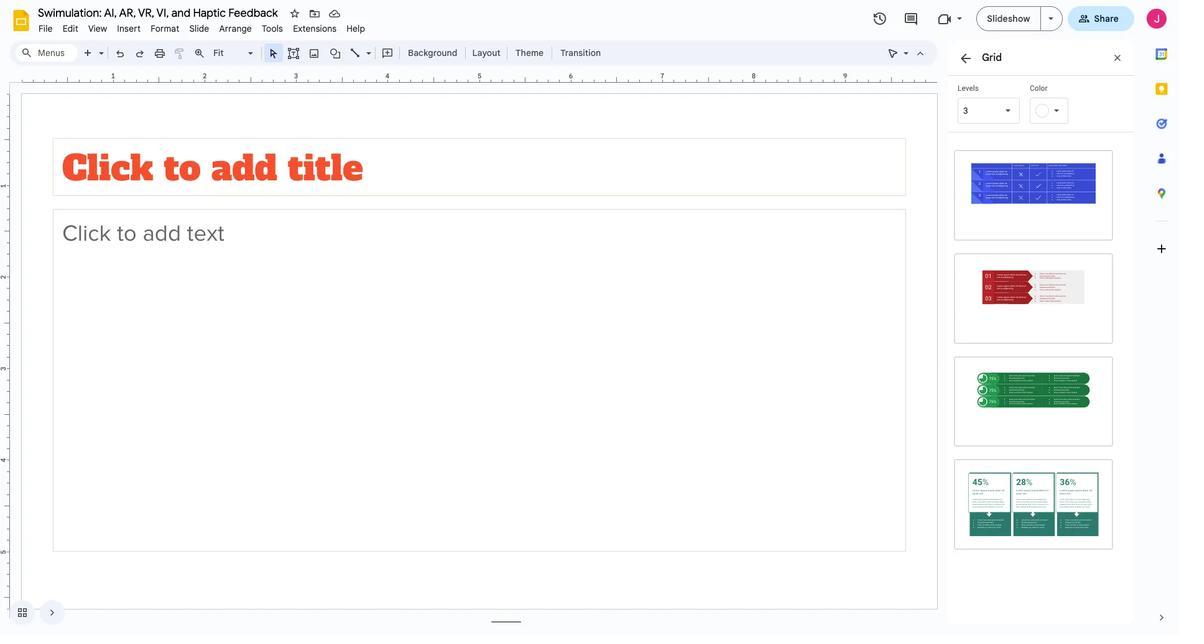Task type: vqa. For each thing, say whether or not it's contained in the screenshot.
Move icon
no



Task type: locate. For each thing, give the bounding box(es) containing it.
share
[[1095, 13, 1119, 24]]

help menu item
[[342, 21, 370, 36]]

tab list
[[1145, 37, 1180, 600]]

help
[[347, 23, 365, 34]]

menu bar
[[34, 16, 370, 37]]

extensions menu item
[[288, 21, 342, 36]]

main toolbar
[[77, 44, 607, 62]]

option group
[[948, 133, 1135, 556]]

option group inside grid application
[[948, 133, 1135, 556]]

new slide with layout image
[[96, 45, 104, 49]]

navigation
[[0, 591, 65, 635]]

menu bar banner
[[0, 0, 1180, 635]]

edit menu item
[[58, 21, 83, 36]]

background
[[408, 47, 458, 58]]

insert
[[117, 23, 141, 34]]

levels
[[958, 84, 979, 93]]

3
[[964, 106, 969, 116]]

Menus field
[[16, 44, 78, 62]]

Three rounded-edged rows of information with percentages and two columns of bulleted details. Accent color: #0f9d58, close to green 11. radio
[[948, 350, 1120, 453]]

Zoom field
[[210, 44, 259, 62]]

transition button
[[555, 44, 607, 62]]

tab list inside menu bar banner
[[1145, 37, 1180, 600]]

slide
[[189, 23, 209, 34]]

Rename text field
[[34, 5, 285, 20]]

file
[[39, 23, 53, 34]]

start slideshow (⌘+enter) image
[[1049, 17, 1054, 20]]

insert image image
[[307, 44, 321, 62]]

menu bar containing file
[[34, 16, 370, 37]]

slideshow
[[988, 13, 1031, 24]]

Three columns of information with percentages and arrows pointing down towards bulleted details. Accent color: #26a69a, close to green 11. radio
[[948, 453, 1120, 556]]

grid section
[[948, 40, 1135, 626]]

tools menu item
[[257, 21, 288, 36]]



Task type: describe. For each thing, give the bounding box(es) containing it.
insert menu item
[[112, 21, 146, 36]]

format
[[151, 23, 179, 34]]

live pointer settings image
[[901, 45, 909, 49]]

edit
[[63, 23, 78, 34]]

mode and view toolbar
[[884, 40, 931, 65]]

grid application
[[0, 0, 1180, 635]]

theme
[[516, 47, 544, 58]]

view menu item
[[83, 21, 112, 36]]

layout button
[[469, 44, 505, 62]]

navigation inside grid application
[[0, 591, 65, 635]]

arrange menu item
[[214, 21, 257, 36]]

shape image
[[328, 44, 343, 62]]

view
[[88, 23, 107, 34]]

share button
[[1068, 6, 1135, 31]]

Three rows of information with arrow shape pointing rightward towards details. Accent color: #db4437, close to light red berry 1. radio
[[948, 247, 1120, 350]]

tools
[[262, 23, 283, 34]]

Zoom text field
[[212, 44, 246, 62]]

arrange
[[219, 23, 252, 34]]

Star checkbox
[[286, 5, 304, 22]]

Three rows of information with check marks and details. Accent color: #4285f4, close to cornflower blue. radio
[[948, 144, 1120, 247]]

levels list box
[[958, 83, 1021, 124]]

slideshow button
[[977, 6, 1041, 31]]

extensions
[[293, 23, 337, 34]]

background button
[[403, 44, 463, 62]]

layout
[[473, 47, 501, 58]]

transition
[[561, 47, 601, 58]]

grid
[[983, 52, 1003, 64]]

format menu item
[[146, 21, 184, 36]]

theme button
[[510, 44, 550, 62]]

color
[[1030, 84, 1048, 93]]

color button
[[1030, 83, 1093, 124]]

file menu item
[[34, 21, 58, 36]]

menu bar inside menu bar banner
[[34, 16, 370, 37]]

slide menu item
[[184, 21, 214, 36]]



